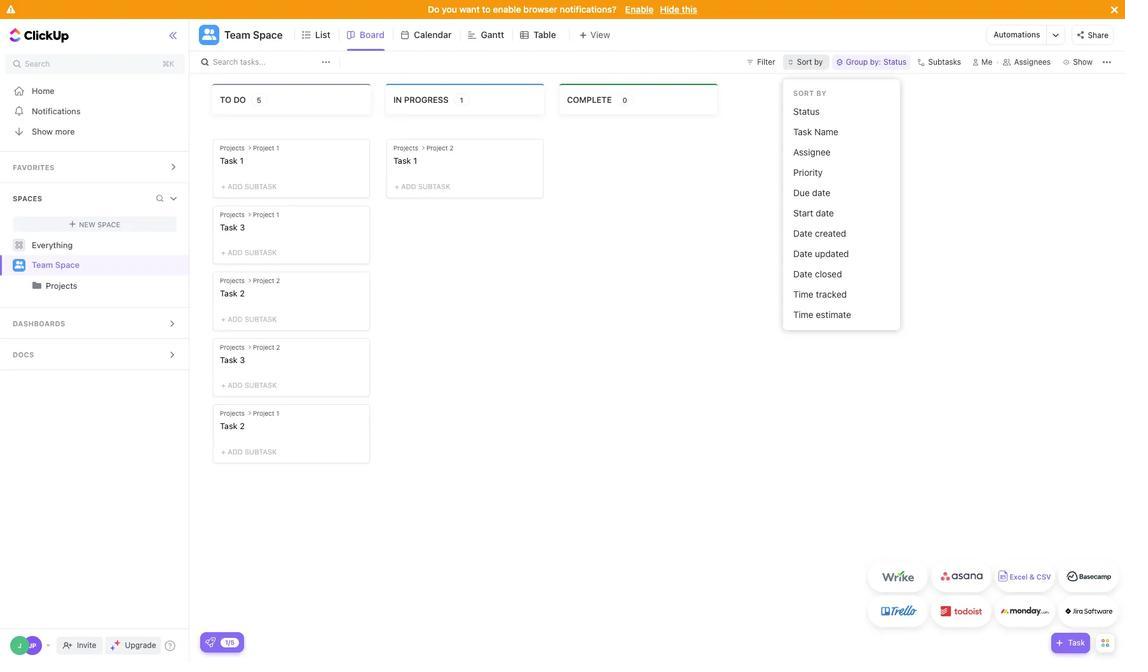 Task type: locate. For each thing, give the bounding box(es) containing it.
2 ‎task from the top
[[220, 422, 238, 432]]

1 vertical spatial project 1
[[253, 211, 279, 218]]

time tracked
[[793, 289, 847, 300]]

task
[[793, 126, 812, 137], [393, 156, 411, 166], [220, 222, 238, 232], [220, 289, 238, 299], [220, 355, 238, 365], [1068, 639, 1085, 648]]

1 project 1 from the top
[[253, 144, 279, 152]]

assignee button
[[788, 142, 895, 163]]

projects
[[220, 144, 245, 152], [393, 144, 418, 152], [220, 211, 245, 218], [220, 277, 245, 285], [46, 281, 77, 291], [220, 344, 245, 351], [220, 410, 245, 418]]

notifications
[[32, 106, 81, 116]]

everything
[[32, 240, 73, 250]]

0
[[623, 96, 627, 104]]

project 1 for ‎task 2
[[253, 410, 279, 418]]

add down ‎task 2
[[228, 448, 243, 456]]

space down everything
[[55, 260, 80, 270]]

projects down ‎task 1
[[220, 211, 245, 218]]

browser
[[523, 4, 557, 15]]

date created button
[[788, 224, 895, 244]]

show
[[32, 126, 53, 136]]

space up search tasks... text field
[[253, 29, 283, 41]]

project 2 for task 3
[[253, 344, 280, 351]]

0 vertical spatial team space
[[224, 29, 283, 41]]

0 vertical spatial time
[[793, 289, 814, 300]]

1 horizontal spatial team
[[224, 29, 250, 41]]

team down everything
[[32, 260, 53, 270]]

+ add subtask up task 2
[[221, 249, 277, 257]]

0 vertical spatial to
[[482, 4, 491, 15]]

0 vertical spatial date
[[793, 228, 813, 239]]

team space up tasks...
[[224, 29, 283, 41]]

time down date closed
[[793, 289, 814, 300]]

sort by button
[[783, 55, 829, 70]]

do you want to enable browser notifications? enable hide this
[[428, 4, 697, 15]]

2 date from the top
[[793, 249, 813, 259]]

project 2 for task 2
[[253, 277, 280, 285]]

want
[[459, 4, 480, 15]]

date up date created
[[816, 208, 834, 219]]

date inside "button"
[[793, 228, 813, 239]]

1 task 3 from the top
[[220, 222, 245, 232]]

team for 'team space' link
[[32, 260, 53, 270]]

do
[[234, 94, 246, 105]]

2 task 3 from the top
[[220, 355, 245, 365]]

projects inside the sidebar navigation
[[46, 281, 77, 291]]

1 vertical spatial 3
[[240, 355, 245, 365]]

1 vertical spatial team space
[[32, 260, 80, 270]]

estimate
[[816, 310, 851, 320]]

1 vertical spatial task 3
[[220, 355, 245, 365]]

3
[[240, 222, 245, 232], [240, 355, 245, 365]]

time inside button
[[793, 289, 814, 300]]

project 1 for task 3
[[253, 211, 279, 218]]

date for date updated
[[793, 249, 813, 259]]

task name
[[793, 126, 838, 137]]

2 for 3
[[276, 344, 280, 351]]

3 project 1 from the top
[[253, 410, 279, 418]]

assignees button
[[998, 55, 1057, 70]]

space right new
[[97, 220, 120, 229]]

projects down everything
[[46, 281, 77, 291]]

3 date from the top
[[793, 269, 813, 280]]

date updated
[[793, 249, 849, 259]]

task 3 for project 1
[[220, 222, 245, 232]]

date
[[812, 187, 830, 198], [816, 208, 834, 219]]

task 3 for project 2
[[220, 355, 245, 365]]

1 time from the top
[[793, 289, 814, 300]]

onboarding checklist button element
[[205, 638, 215, 648]]

sort by
[[793, 89, 827, 97]]

+
[[221, 182, 226, 190], [395, 182, 399, 190], [221, 249, 226, 257], [221, 315, 226, 323], [221, 382, 226, 390], [221, 448, 226, 456]]

+ up task 2
[[221, 249, 226, 257]]

calendar link
[[414, 19, 457, 51]]

progress
[[404, 94, 449, 105]]

search
[[213, 57, 238, 67], [25, 59, 50, 69]]

date left closed
[[793, 269, 813, 280]]

time
[[793, 289, 814, 300], [793, 310, 814, 320]]

+ add subtask down ‎task 1
[[221, 182, 277, 190]]

projects up ‎task 2
[[220, 410, 245, 418]]

search inside the sidebar navigation
[[25, 59, 50, 69]]

0 vertical spatial task 3
[[220, 222, 245, 232]]

space
[[253, 29, 283, 41], [97, 220, 120, 229], [55, 260, 80, 270]]

project
[[253, 144, 274, 152], [426, 144, 448, 152], [253, 211, 274, 218], [253, 277, 274, 285], [253, 344, 274, 351], [253, 410, 274, 418]]

notifications?
[[560, 4, 617, 15]]

0 horizontal spatial search
[[25, 59, 50, 69]]

2 time from the top
[[793, 310, 814, 320]]

1 ‎task from the top
[[220, 156, 238, 166]]

0 vertical spatial date
[[812, 187, 830, 198]]

table
[[533, 29, 556, 40]]

sort
[[797, 57, 812, 67], [793, 89, 814, 97]]

subtask
[[245, 182, 277, 190], [418, 182, 450, 190], [245, 249, 277, 257], [245, 315, 277, 323], [245, 382, 277, 390], [245, 448, 277, 456]]

search left tasks...
[[213, 57, 238, 67]]

date closed button
[[788, 264, 895, 285]]

favorites button
[[0, 152, 190, 182]]

time estimate
[[793, 310, 851, 320]]

home
[[32, 85, 55, 96]]

1 vertical spatial date
[[816, 208, 834, 219]]

time estimate button
[[788, 305, 895, 325]]

1 vertical spatial team
[[32, 260, 53, 270]]

date up date closed
[[793, 249, 813, 259]]

search for search tasks...
[[213, 57, 238, 67]]

task name button
[[788, 122, 895, 142]]

1 horizontal spatial space
[[97, 220, 120, 229]]

0 vertical spatial sort
[[797, 57, 812, 67]]

+ add subtask down task 2
[[221, 315, 277, 323]]

invite
[[77, 641, 96, 651]]

0 vertical spatial 3
[[240, 222, 245, 232]]

+ add subtask down ‎task 2
[[221, 448, 277, 456]]

sidebar navigation
[[0, 19, 190, 663]]

search for search
[[25, 59, 50, 69]]

0 vertical spatial team
[[224, 29, 250, 41]]

task 1
[[393, 156, 417, 166]]

2 vertical spatial project 2
[[253, 344, 280, 351]]

team space inside button
[[224, 29, 283, 41]]

team for "team space" button
[[224, 29, 250, 41]]

date right due
[[812, 187, 830, 198]]

team inside button
[[224, 29, 250, 41]]

date down start
[[793, 228, 813, 239]]

2 project 1 from the top
[[253, 211, 279, 218]]

2 3 from the top
[[240, 355, 245, 365]]

team space inside the sidebar navigation
[[32, 260, 80, 270]]

sort by
[[797, 57, 823, 67]]

1 vertical spatial time
[[793, 310, 814, 320]]

team up search tasks...
[[224, 29, 250, 41]]

space inside button
[[253, 29, 283, 41]]

2 vertical spatial space
[[55, 260, 80, 270]]

0 horizontal spatial team space
[[32, 260, 80, 270]]

to left "do"
[[220, 94, 231, 105]]

0 vertical spatial space
[[253, 29, 283, 41]]

project 1
[[253, 144, 279, 152], [253, 211, 279, 218], [253, 410, 279, 418]]

table link
[[533, 19, 561, 51]]

projects up task 2
[[220, 277, 245, 285]]

0 vertical spatial ‎task
[[220, 156, 238, 166]]

priority button
[[788, 163, 895, 183]]

date
[[793, 228, 813, 239], [793, 249, 813, 259], [793, 269, 813, 280]]

search up home
[[25, 59, 50, 69]]

add up task 2
[[228, 249, 243, 257]]

new
[[79, 220, 95, 229]]

team space button
[[219, 21, 283, 49]]

+ down ‎task 1
[[221, 182, 226, 190]]

add up ‎task 2
[[228, 382, 243, 390]]

0 vertical spatial project 2
[[426, 144, 454, 152]]

team inside the sidebar navigation
[[32, 260, 53, 270]]

‎task
[[220, 156, 238, 166], [220, 422, 238, 432]]

projects link
[[1, 276, 178, 296], [46, 276, 178, 296]]

0 horizontal spatial space
[[55, 260, 80, 270]]

everything link
[[0, 235, 190, 256]]

1 vertical spatial project 2
[[253, 277, 280, 285]]

1 vertical spatial date
[[793, 249, 813, 259]]

sort inside "sort by" dropdown button
[[797, 57, 812, 67]]

team space down everything
[[32, 260, 80, 270]]

+ add subtask
[[221, 182, 277, 190], [395, 182, 450, 190], [221, 249, 277, 257], [221, 315, 277, 323], [221, 382, 277, 390], [221, 448, 277, 456]]

2 horizontal spatial space
[[253, 29, 283, 41]]

tracked
[[816, 289, 847, 300]]

status
[[793, 106, 820, 117]]

time inside button
[[793, 310, 814, 320]]

gantt link
[[481, 19, 509, 51]]

0 horizontal spatial team
[[32, 260, 53, 270]]

2 vertical spatial project 1
[[253, 410, 279, 418]]

project 2
[[426, 144, 454, 152], [253, 277, 280, 285], [253, 344, 280, 351]]

add
[[228, 182, 243, 190], [401, 182, 416, 190], [228, 249, 243, 257], [228, 315, 243, 323], [228, 382, 243, 390], [228, 448, 243, 456]]

name
[[814, 126, 838, 137]]

1 date from the top
[[793, 228, 813, 239]]

2 vertical spatial date
[[793, 269, 813, 280]]

in progress
[[393, 94, 449, 105]]

to right 'want'
[[482, 4, 491, 15]]

time down time tracked
[[793, 310, 814, 320]]

1 horizontal spatial team space
[[224, 29, 283, 41]]

1 3 from the top
[[240, 222, 245, 232]]

excel
[[1010, 574, 1028, 582]]

you
[[442, 4, 457, 15]]

0 vertical spatial project 1
[[253, 144, 279, 152]]

1
[[460, 96, 463, 104], [276, 144, 279, 152], [240, 156, 244, 166], [413, 156, 417, 166], [276, 211, 279, 218], [276, 410, 279, 418]]

1 vertical spatial ‎task
[[220, 422, 238, 432]]

date for date closed
[[793, 269, 813, 280]]

0 horizontal spatial to
[[220, 94, 231, 105]]

home link
[[0, 81, 190, 101]]

date for due date
[[812, 187, 830, 198]]

1 vertical spatial sort
[[793, 89, 814, 97]]

me
[[982, 57, 993, 67]]

1 horizontal spatial search
[[213, 57, 238, 67]]

2 for 1
[[450, 144, 454, 152]]

1 horizontal spatial to
[[482, 4, 491, 15]]

enable
[[625, 4, 654, 15]]



Task type: describe. For each thing, give the bounding box(es) containing it.
new space
[[79, 220, 120, 229]]

excel & csv link
[[995, 561, 1055, 593]]

assignee
[[793, 147, 831, 158]]

+ down ‎task 2
[[221, 448, 226, 456]]

date for date created
[[793, 228, 813, 239]]

⌘k
[[162, 59, 174, 69]]

start date button
[[788, 203, 895, 224]]

show more
[[32, 126, 75, 136]]

docs
[[13, 351, 34, 359]]

more
[[55, 126, 75, 136]]

add down ‎task 1
[[228, 182, 243, 190]]

Search tasks... text field
[[213, 53, 318, 71]]

‎task for ‎task 2
[[220, 422, 238, 432]]

project 2 for task 1
[[426, 144, 454, 152]]

upgrade link
[[105, 638, 161, 655]]

‎task 1
[[220, 156, 244, 166]]

+ add subtask up ‎task 2
[[221, 382, 277, 390]]

team space for "team space" button
[[224, 29, 283, 41]]

3 for project 2
[[240, 355, 245, 365]]

board link
[[360, 19, 390, 51]]

start date
[[793, 208, 834, 219]]

excel & csv
[[1010, 574, 1051, 582]]

user group image
[[14, 261, 24, 269]]

gantt
[[481, 29, 504, 40]]

projects up task 1 on the left of page
[[393, 144, 418, 152]]

closed
[[815, 269, 842, 280]]

space for "team space" button
[[253, 29, 283, 41]]

add down task 1 on the left of page
[[401, 182, 416, 190]]

team space for 'team space' link
[[32, 260, 80, 270]]

‎task for ‎task 1
[[220, 156, 238, 166]]

sort for sort by
[[797, 57, 812, 67]]

1 vertical spatial to
[[220, 94, 231, 105]]

3 for project 1
[[240, 222, 245, 232]]

time for time tracked
[[793, 289, 814, 300]]

1/5
[[225, 639, 235, 647]]

board
[[360, 29, 385, 40]]

tasks...
[[240, 57, 266, 67]]

enable
[[493, 4, 521, 15]]

do
[[428, 4, 440, 15]]

status button
[[788, 102, 895, 122]]

priority
[[793, 167, 823, 178]]

+ down task 2
[[221, 315, 226, 323]]

projects down task 2
[[220, 344, 245, 351]]

me button
[[968, 55, 998, 70]]

projects up ‎task 1
[[220, 144, 245, 152]]

date closed
[[793, 269, 842, 280]]

+ add subtask down task 1 on the left of page
[[395, 182, 450, 190]]

sort for sort by
[[793, 89, 814, 97]]

favorites
[[13, 163, 54, 172]]

due
[[793, 187, 810, 198]]

due date button
[[788, 183, 895, 203]]

2 for 2
[[276, 277, 280, 285]]

1 projects link from the left
[[1, 276, 178, 296]]

task inside button
[[793, 126, 812, 137]]

date for start date
[[816, 208, 834, 219]]

5
[[257, 96, 261, 104]]

time tracked button
[[788, 285, 895, 305]]

in
[[393, 94, 402, 105]]

notifications link
[[0, 101, 190, 121]]

‎task 2
[[220, 422, 245, 432]]

csv
[[1037, 574, 1051, 582]]

updated
[[815, 249, 849, 259]]

start
[[793, 208, 813, 219]]

assignees
[[1014, 57, 1051, 67]]

upgrade
[[125, 641, 156, 651]]

1 vertical spatial space
[[97, 220, 120, 229]]

&
[[1030, 574, 1035, 582]]

onboarding checklist button image
[[205, 638, 215, 648]]

share
[[1088, 30, 1109, 40]]

date updated button
[[788, 244, 895, 264]]

this
[[682, 4, 697, 15]]

2 projects link from the left
[[46, 276, 178, 296]]

created
[[815, 228, 846, 239]]

to do
[[220, 94, 246, 105]]

complete
[[567, 94, 612, 105]]

hide
[[660, 4, 679, 15]]

list link
[[315, 19, 336, 51]]

dashboards
[[13, 320, 65, 328]]

add down task 2
[[228, 315, 243, 323]]

project 1 for ‎task 1
[[253, 144, 279, 152]]

+ up ‎task 2
[[221, 382, 226, 390]]

task 2
[[220, 289, 245, 299]]

calendar
[[414, 29, 452, 40]]

+ down task 1 on the left of page
[[395, 182, 399, 190]]

share button
[[1072, 25, 1114, 45]]

search tasks...
[[213, 57, 266, 67]]

team space link
[[32, 256, 178, 276]]

by
[[816, 89, 827, 97]]

time for time estimate
[[793, 310, 814, 320]]

space for 'team space' link
[[55, 260, 80, 270]]

automations button
[[987, 25, 1047, 44]]

automations
[[994, 30, 1040, 39]]

list
[[315, 29, 330, 40]]

by
[[814, 57, 823, 67]]

due date
[[793, 187, 830, 198]]

date created
[[793, 228, 846, 239]]



Task type: vqa. For each thing, say whether or not it's contained in the screenshot.
Start date
yes



